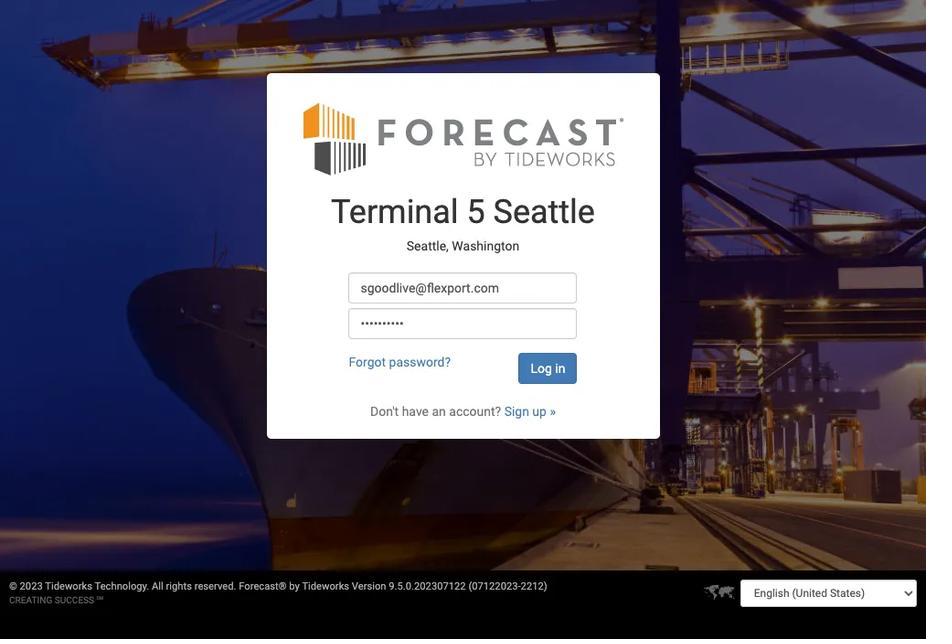Task type: describe. For each thing, give the bounding box(es) containing it.
»
[[550, 404, 556, 419]]

account?
[[450, 404, 502, 419]]

forgot password? link
[[349, 355, 451, 369]]

log in button
[[519, 353, 578, 384]]

5
[[467, 193, 486, 231]]

forgot
[[349, 355, 386, 369]]

success
[[55, 596, 94, 606]]

Email or username text field
[[349, 272, 578, 303]]

terminal
[[331, 193, 459, 231]]

log
[[531, 361, 553, 376]]

up
[[533, 404, 547, 419]]

have
[[402, 404, 429, 419]]

technology.
[[95, 581, 149, 593]]

terminal 5 seattle seattle, washington
[[331, 193, 596, 254]]

version
[[352, 581, 387, 593]]

Password password field
[[349, 308, 578, 339]]

seattle,
[[407, 239, 449, 254]]

washington
[[452, 239, 520, 254]]

forecast®
[[239, 581, 287, 593]]

don't have an account? sign up »
[[371, 404, 556, 419]]

in
[[556, 361, 566, 376]]

9.5.0.202307122
[[389, 581, 466, 593]]



Task type: locate. For each thing, give the bounding box(es) containing it.
℠
[[97, 596, 104, 606]]

sign
[[505, 404, 530, 419]]

(07122023-
[[469, 581, 521, 593]]

1 horizontal spatial tideworks
[[302, 581, 350, 593]]

rights
[[166, 581, 192, 593]]

by
[[289, 581, 300, 593]]

0 horizontal spatial tideworks
[[45, 581, 92, 593]]

© 2023 tideworks technology. all rights reserved. forecast® by tideworks version 9.5.0.202307122 (07122023-2212) creating success ℠
[[9, 581, 548, 606]]

forecast® by tideworks image
[[303, 100, 624, 176]]

1 tideworks from the left
[[45, 581, 92, 593]]

all
[[152, 581, 164, 593]]

2 tideworks from the left
[[302, 581, 350, 593]]

2023
[[20, 581, 43, 593]]

tideworks up success
[[45, 581, 92, 593]]

2212)
[[521, 581, 548, 593]]

an
[[432, 404, 446, 419]]

sign up » link
[[505, 404, 556, 419]]

reserved.
[[195, 581, 237, 593]]

©
[[9, 581, 17, 593]]

don't
[[371, 404, 399, 419]]

tideworks
[[45, 581, 92, 593], [302, 581, 350, 593]]

tideworks right by
[[302, 581, 350, 593]]

creating
[[9, 596, 52, 606]]

forgot password? log in
[[349, 355, 566, 376]]

password?
[[389, 355, 451, 369]]

seattle
[[494, 193, 596, 231]]



